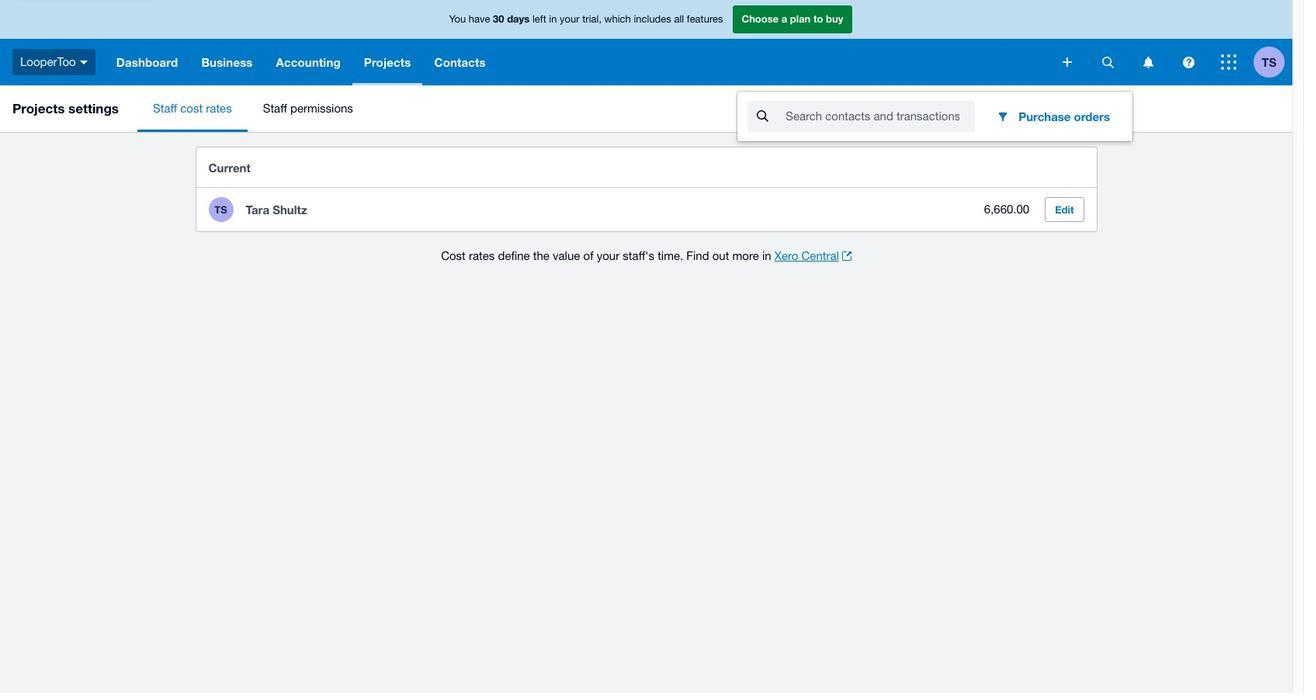 Task type: describe. For each thing, give the bounding box(es) containing it.
in inside you have 30 days left in your trial, which includes all features
[[549, 13, 557, 25]]

the
[[533, 249, 550, 262]]

have
[[469, 13, 490, 25]]

1 vertical spatial rates
[[469, 249, 495, 262]]

dashboard
[[116, 55, 178, 69]]

central
[[801, 249, 839, 262]]

a
[[782, 13, 787, 25]]

xero
[[775, 249, 798, 262]]

days
[[507, 13, 530, 25]]

loopertoo
[[20, 55, 76, 68]]

projects for projects
[[364, 55, 411, 69]]

out
[[712, 249, 729, 262]]

projects button
[[352, 39, 423, 85]]

xero central link
[[775, 247, 851, 265]]

30
[[493, 13, 504, 25]]

2 horizontal spatial svg image
[[1221, 54, 1237, 70]]

edit
[[1055, 203, 1074, 216]]

6,660.00
[[984, 203, 1029, 216]]

1 horizontal spatial in
[[762, 249, 771, 262]]

permissions
[[290, 102, 353, 115]]

projects for projects settings
[[12, 100, 65, 116]]

svg image inside loopertoo popup button
[[80, 60, 87, 64]]

settings
[[68, 100, 119, 116]]

cost
[[180, 102, 203, 115]]

trial,
[[582, 13, 602, 25]]

Search contacts and transactions search field
[[784, 102, 975, 131]]

0 horizontal spatial ts
[[214, 203, 227, 216]]

tara shultz
[[246, 203, 307, 217]]

which
[[604, 13, 631, 25]]

cost rates define the value of your staff's time. find out more in xero central
[[441, 249, 839, 262]]

1 horizontal spatial svg image
[[1063, 57, 1072, 67]]

you
[[449, 13, 466, 25]]

purchase orders group
[[738, 92, 1133, 141]]

1 horizontal spatial svg image
[[1183, 56, 1194, 68]]

your for trial,
[[560, 13, 580, 25]]

current
[[208, 160, 250, 174]]

tara
[[246, 203, 269, 217]]

accounting
[[276, 55, 341, 69]]

value
[[553, 249, 580, 262]]

includes
[[634, 13, 671, 25]]

orders
[[1074, 109, 1110, 123]]

choose
[[742, 13, 779, 25]]

contacts button
[[423, 39, 497, 85]]



Task type: locate. For each thing, give the bounding box(es) containing it.
svg image
[[1102, 56, 1114, 68], [1063, 57, 1072, 67], [80, 60, 87, 64]]

0 horizontal spatial svg image
[[1143, 56, 1153, 68]]

1 staff from the left
[[153, 102, 177, 115]]

none search field inside purchase orders 'group'
[[747, 100, 975, 133]]

0 vertical spatial in
[[549, 13, 557, 25]]

rates
[[206, 102, 232, 115], [469, 249, 495, 262]]

your inside you have 30 days left in your trial, which includes all features
[[560, 13, 580, 25]]

staff for staff permissions
[[263, 102, 287, 115]]

0 horizontal spatial staff
[[153, 102, 177, 115]]

features
[[687, 13, 723, 25]]

1 horizontal spatial rates
[[469, 249, 495, 262]]

staff inside "staff cost rates" link
[[153, 102, 177, 115]]

staff's
[[623, 249, 654, 262]]

business
[[201, 55, 253, 69]]

projects
[[364, 55, 411, 69], [12, 100, 65, 116]]

ts inside popup button
[[1262, 55, 1277, 69]]

staff cost rates link
[[137, 85, 247, 132]]

banner containing ts
[[0, 0, 1292, 141]]

your
[[560, 13, 580, 25], [597, 249, 620, 262]]

1 vertical spatial projects
[[12, 100, 65, 116]]

ts button
[[1254, 39, 1292, 85]]

staff left permissions
[[263, 102, 287, 115]]

projects inside popup button
[[364, 55, 411, 69]]

in right left
[[549, 13, 557, 25]]

0 horizontal spatial your
[[560, 13, 580, 25]]

svg image up the 'purchase orders'
[[1063, 57, 1072, 67]]

1 horizontal spatial ts
[[1262, 55, 1277, 69]]

in left the xero
[[762, 249, 771, 262]]

1 horizontal spatial projects
[[364, 55, 411, 69]]

to
[[813, 13, 823, 25]]

0 horizontal spatial projects
[[12, 100, 65, 116]]

find
[[686, 249, 709, 262]]

staff cost rates
[[153, 102, 232, 115]]

rates right 'cost'
[[469, 249, 495, 262]]

projects left contacts
[[364, 55, 411, 69]]

1 vertical spatial in
[[762, 249, 771, 262]]

edit button
[[1045, 197, 1084, 222]]

purchase
[[1019, 109, 1071, 123]]

loopertoo button
[[0, 39, 105, 85]]

dashboard link
[[105, 39, 190, 85]]

0 horizontal spatial in
[[549, 13, 557, 25]]

None search field
[[747, 100, 975, 133]]

svg image up the orders
[[1102, 56, 1114, 68]]

0 vertical spatial rates
[[206, 102, 232, 115]]

in
[[549, 13, 557, 25], [762, 249, 771, 262]]

rates right cost
[[206, 102, 232, 115]]

projects down loopertoo
[[12, 100, 65, 116]]

0 horizontal spatial svg image
[[80, 60, 87, 64]]

1 horizontal spatial staff
[[263, 102, 287, 115]]

define
[[498, 249, 530, 262]]

time.
[[658, 249, 683, 262]]

0 vertical spatial your
[[560, 13, 580, 25]]

you have 30 days left in your trial, which includes all features
[[449, 13, 723, 25]]

2 horizontal spatial svg image
[[1102, 56, 1114, 68]]

your for staff's
[[597, 249, 620, 262]]

svg image right loopertoo
[[80, 60, 87, 64]]

staff
[[153, 102, 177, 115], [263, 102, 287, 115]]

plan
[[790, 13, 811, 25]]

shultz
[[273, 203, 307, 217]]

choose a plan to buy
[[742, 13, 843, 25]]

contacts
[[434, 55, 486, 69]]

all
[[674, 13, 684, 25]]

cost
[[441, 249, 466, 262]]

accounting button
[[264, 39, 352, 85]]

0 horizontal spatial rates
[[206, 102, 232, 115]]

purchase orders button
[[984, 101, 1122, 132]]

ts
[[1262, 55, 1277, 69], [214, 203, 227, 216]]

1 horizontal spatial your
[[597, 249, 620, 262]]

business button
[[190, 39, 264, 85]]

buy
[[826, 13, 843, 25]]

staff permissions
[[263, 102, 353, 115]]

left
[[532, 13, 546, 25]]

staff inside staff permissions link
[[263, 102, 287, 115]]

staff permissions link
[[247, 85, 369, 132]]

2 staff from the left
[[263, 102, 287, 115]]

projects settings
[[12, 100, 119, 116]]

purchase orders
[[1019, 109, 1110, 123]]

banner
[[0, 0, 1292, 141]]

1 vertical spatial ts
[[214, 203, 227, 216]]

of
[[583, 249, 594, 262]]

1 vertical spatial your
[[597, 249, 620, 262]]

more
[[732, 249, 759, 262]]

staff for staff cost rates
[[153, 102, 177, 115]]

0 vertical spatial ts
[[1262, 55, 1277, 69]]

your right 'of'
[[597, 249, 620, 262]]

your left trial,
[[560, 13, 580, 25]]

0 vertical spatial projects
[[364, 55, 411, 69]]

staff left cost
[[153, 102, 177, 115]]

svg image
[[1221, 54, 1237, 70], [1143, 56, 1153, 68], [1183, 56, 1194, 68]]



Task type: vqa. For each thing, say whether or not it's contained in the screenshot.
Tax exclusive at the bottom of the page
no



